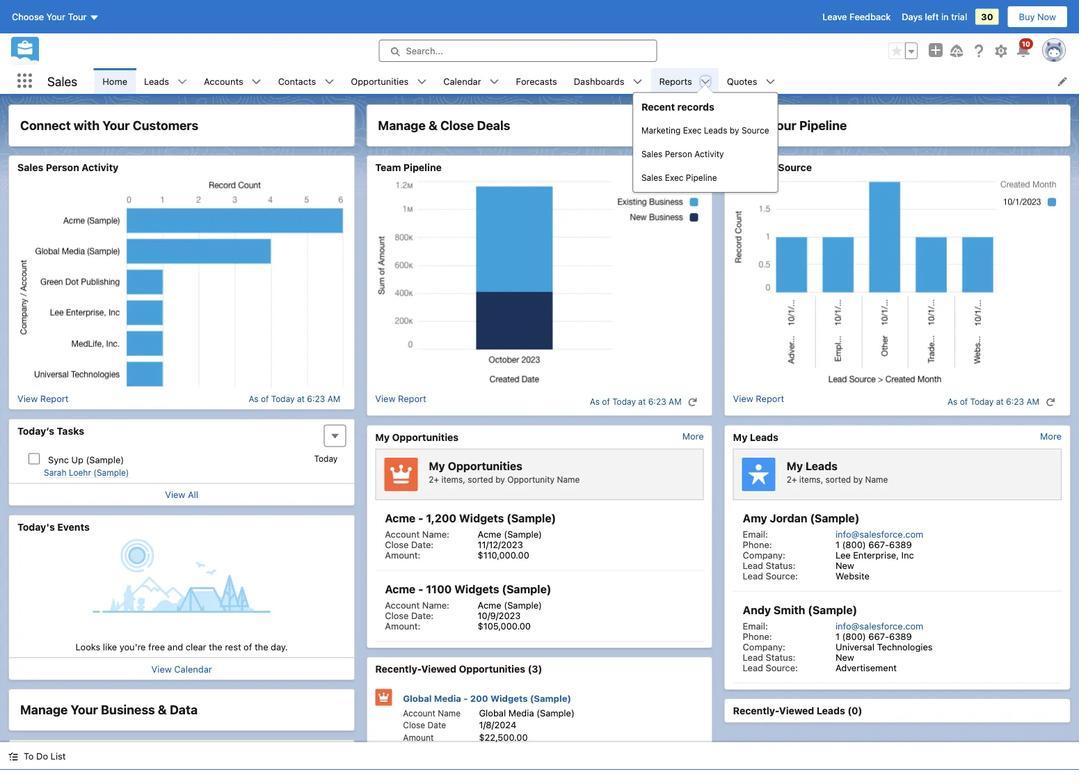 Task type: describe. For each thing, give the bounding box(es) containing it.
sales person activity inside 'link'
[[642, 149, 724, 159]]

email: for andy
[[743, 621, 768, 631]]

(sample) down the sync up (sample) link
[[94, 468, 129, 478]]

like
[[103, 642, 117, 652]]

close date: for 1100
[[385, 611, 434, 621]]

to do list
[[24, 752, 66, 762]]

0 horizontal spatial pipeline
[[404, 162, 442, 173]]

1100
[[426, 583, 452, 596]]

global media (sample)
[[479, 708, 575, 719]]

leads inside my leads 2+ items, sorted by name
[[806, 460, 838, 473]]

(0)
[[848, 706, 863, 717]]

show more my leads records element
[[1041, 431, 1062, 442]]

by inside recent records "list item"
[[730, 125, 740, 135]]

text default image up show more my leads records element
[[1046, 398, 1056, 407]]

home link
[[94, 68, 136, 94]]

0 vertical spatial &
[[429, 118, 438, 133]]

contacts link
[[270, 68, 325, 94]]

as of today at 6:​23 am for manage & close deals
[[590, 397, 682, 407]]

(sample) up "global media (sample)"
[[530, 694, 572, 704]]

search...
[[406, 46, 443, 56]]

recently-viewed leads (0)
[[734, 706, 863, 717]]

to do list button
[[0, 743, 74, 771]]

info@salesforce.com link for amy jordan (sample)
[[836, 529, 924, 540]]

left
[[926, 11, 939, 22]]

exec for marketing
[[684, 125, 702, 135]]

lead source: for andy
[[743, 663, 799, 673]]

acme - 1100 widgets (sample)
[[385, 583, 552, 596]]

sales operations
[[34, 750, 111, 761]]

1 vertical spatial sales person activity
[[17, 162, 119, 173]]

pipeline for sales exec pipeline
[[686, 173, 717, 182]]

new for andy smith (sample)
[[836, 652, 855, 663]]

my opportunities link
[[375, 431, 459, 443]]

1 horizontal spatial source
[[779, 162, 812, 173]]

sarah
[[44, 468, 67, 478]]

(800) for amy jordan (sample)
[[843, 540, 867, 550]]

opportunities inside opportunities link
[[351, 76, 409, 86]]

name inside my opportunities 2+ items, sorted by opportunity name
[[557, 475, 580, 485]]

1 (800) 667-6389 for andy smith (sample)
[[836, 631, 913, 642]]

text default image for leads
[[178, 77, 187, 87]]

opportunities inside my opportunities link
[[392, 432, 459, 443]]

(sample) up 10/9/2023
[[502, 583, 552, 596]]

view all
[[165, 490, 198, 500]]

my for my leads 2+ items, sorted by name
[[787, 460, 804, 473]]

choose your tour button
[[11, 6, 100, 28]]

view for connect with your customers
[[17, 394, 38, 404]]

you're
[[120, 642, 146, 652]]

tour
[[68, 11, 87, 22]]

(sample) down website
[[808, 604, 858, 617]]

acme left 1,200
[[385, 512, 416, 525]]

buy
[[1020, 11, 1036, 22]]

recently- for recently-viewed leads (0)
[[734, 706, 780, 717]]

amount: for acme - 1100 widgets (sample)
[[385, 621, 421, 631]]

(sample) up sarah loehr (sample) link
[[86, 455, 124, 465]]

calendar link
[[435, 68, 490, 94]]

dashboards list item
[[566, 68, 651, 94]]

free
[[148, 642, 165, 652]]

date: for 1100
[[411, 611, 434, 621]]

30
[[982, 11, 994, 22]]

owner
[[453, 745, 479, 755]]

(sample) up $105,000.00
[[504, 600, 542, 611]]

date: for 1,200
[[411, 540, 434, 550]]

trial
[[952, 11, 968, 22]]

as for manage & close deals
[[590, 397, 600, 407]]

quotes
[[727, 76, 758, 86]]

view report for deals
[[375, 394, 427, 404]]

3 report from the left
[[756, 394, 785, 404]]

smith
[[774, 604, 806, 617]]

manage & close deals
[[378, 118, 511, 133]]

my leads
[[734, 432, 779, 443]]

my leads 2+ items, sorted by name
[[787, 460, 889, 485]]

view all link
[[165, 490, 198, 500]]

0 horizontal spatial name
[[438, 709, 461, 719]]

acme up $105,000.00
[[478, 600, 502, 611]]

as of today at 6:​23 am for build your pipeline
[[948, 397, 1040, 407]]

show more my opportunities records element
[[683, 431, 704, 442]]

phone: for andy
[[743, 631, 773, 642]]

0 horizontal spatial am
[[328, 394, 341, 404]]

pipeline for build your pipeline
[[800, 118, 848, 133]]

deals
[[477, 118, 511, 133]]

amount: for acme - 1,200 widgets (sample)
[[385, 550, 421, 560]]

recently-viewed opportunities (3)
[[375, 664, 543, 675]]

acme (sample) for acme - 1,200 widgets (sample)
[[478, 529, 542, 540]]

leads link
[[136, 68, 178, 94]]

200
[[470, 694, 489, 704]]

at for manage & close deals
[[639, 397, 646, 407]]

activity inside 'link'
[[695, 149, 724, 159]]

do
[[36, 752, 48, 762]]

acme left "1100"
[[385, 583, 416, 596]]

my for my leads
[[734, 432, 748, 443]]

universal
[[836, 642, 875, 652]]

universal technologies
[[836, 642, 933, 652]]

orlando
[[502, 745, 535, 755]]

my for my opportunities
[[375, 432, 390, 443]]

account for acme - 1100 widgets (sample)
[[385, 600, 420, 611]]

search... button
[[379, 40, 658, 62]]

close for -
[[403, 721, 426, 731]]

lead status: for andy
[[743, 652, 796, 663]]

calendar inside list item
[[444, 76, 481, 86]]

text default image inside to do list button
[[8, 752, 18, 762]]

connect with your customers
[[20, 118, 199, 133]]

account name
[[403, 709, 461, 719]]

at for build your pipeline
[[997, 397, 1004, 407]]

rest
[[225, 642, 241, 652]]

1 for amy jordan (sample)
[[836, 540, 840, 550]]

build your pipeline
[[736, 118, 848, 133]]

advertisement
[[836, 663, 897, 673]]

phone: for amy
[[743, 540, 773, 550]]

status: for jordan
[[766, 560, 796, 571]]

1 lead from the top
[[743, 560, 764, 571]]

technologies
[[878, 642, 933, 652]]

day.
[[271, 642, 288, 652]]

person inside 'link'
[[665, 149, 693, 159]]

lee
[[836, 550, 851, 560]]

accounts link
[[196, 68, 252, 94]]

lead source: for amy
[[743, 571, 799, 581]]

close date: for 1,200
[[385, 540, 434, 550]]

acme down acme - 1,200 widgets (sample)
[[478, 529, 502, 540]]

- for 1,200
[[418, 512, 424, 525]]

in
[[942, 11, 949, 22]]

website
[[836, 571, 870, 581]]

leave feedback link
[[823, 11, 891, 22]]

all
[[188, 490, 198, 500]]

by down build
[[765, 162, 776, 173]]

name inside my leads 2+ items, sorted by name
[[866, 475, 889, 485]]

sync up (sample) link
[[48, 455, 124, 465]]

0 horizontal spatial person
[[46, 162, 79, 173]]

today's tasks
[[17, 425, 84, 437]]

1/8/2024
[[479, 720, 517, 731]]

source inside recent records "list item"
[[742, 125, 770, 135]]

3 view report link from the left
[[734, 394, 785, 410]]

amy
[[743, 512, 768, 525]]

widgets for 1,200
[[459, 512, 504, 525]]

sales operations button
[[9, 741, 355, 770]]

my opportunities
[[375, 432, 459, 443]]

calendar list item
[[435, 68, 508, 94]]

viewed for leads
[[780, 706, 815, 717]]

company: for andy
[[743, 642, 786, 652]]

items, for pipeline
[[800, 475, 824, 485]]

0 horizontal spatial 6:​23
[[307, 394, 325, 404]]

text default image for quotes
[[766, 77, 776, 87]]

your right with
[[103, 118, 130, 133]]

source: for jordan
[[766, 571, 799, 581]]

6:​23 for manage & close deals
[[649, 397, 667, 407]]

buy now
[[1020, 11, 1057, 22]]

by inside my leads 2+ items, sorted by name
[[854, 475, 863, 485]]

1 the from the left
[[209, 642, 223, 652]]

0 horizontal spatial as
[[249, 394, 259, 404]]

2 the from the left
[[255, 642, 268, 652]]

enterprise,
[[854, 550, 900, 560]]

sales inside dropdown button
[[34, 750, 58, 761]]

4 lead from the top
[[743, 663, 764, 673]]

acme - 1,200 widgets (sample)
[[385, 512, 556, 525]]

email: for amy
[[743, 529, 768, 540]]

(sample) up "$110,000.00"
[[504, 529, 542, 540]]

company: for amy
[[743, 550, 786, 560]]

today's
[[17, 521, 55, 533]]

(3)
[[528, 664, 543, 675]]

1,200
[[426, 512, 457, 525]]

more for build your pipeline
[[1041, 431, 1062, 442]]

10
[[1023, 40, 1031, 48]]

media for (sample)
[[509, 708, 534, 719]]

sorted for close
[[468, 475, 493, 485]]

2+ for your
[[787, 475, 798, 485]]

more for manage & close deals
[[683, 431, 704, 442]]

inc
[[902, 550, 915, 560]]

clear
[[186, 642, 206, 652]]

feedback
[[850, 11, 891, 22]]

and
[[168, 642, 183, 652]]

gary
[[479, 745, 499, 755]]

0 horizontal spatial at
[[297, 394, 305, 404]]

name: for 1,200
[[423, 529, 450, 540]]

text default image inside accounts 'list item'
[[252, 77, 262, 87]]

recent
[[642, 101, 675, 113]]



Task type: vqa. For each thing, say whether or not it's contained in the screenshot.
first On
no



Task type: locate. For each thing, give the bounding box(es) containing it.
2+ up jordan
[[787, 475, 798, 485]]

andy
[[743, 604, 772, 617]]

text default image up records
[[701, 77, 711, 87]]

1 vertical spatial info@salesforce.com
[[836, 621, 924, 631]]

1 vertical spatial info@salesforce.com link
[[836, 621, 924, 631]]

667- up advertisement
[[869, 631, 890, 642]]

1 6389 from the top
[[890, 540, 913, 550]]

at
[[297, 394, 305, 404], [639, 397, 646, 407], [997, 397, 1004, 407]]

date:
[[411, 540, 434, 550], [411, 611, 434, 621]]

1 vertical spatial phone:
[[743, 631, 773, 642]]

close for 1,200
[[385, 540, 409, 550]]

quotes list item
[[719, 68, 784, 94]]

2 email: from the top
[[743, 621, 768, 631]]

2 view report from the left
[[375, 394, 427, 404]]

status: up smith
[[766, 560, 796, 571]]

667- left inc
[[869, 540, 890, 550]]

1 vertical spatial person
[[46, 162, 79, 173]]

1 horizontal spatial report
[[398, 394, 427, 404]]

your for manage your business & data
[[71, 703, 98, 718]]

sorted inside my leads 2+ items, sorted by name
[[826, 475, 852, 485]]

1 close date: from the top
[[385, 540, 434, 550]]

1 date: from the top
[[411, 540, 434, 550]]

2 vertical spatial -
[[464, 694, 468, 704]]

recent records list
[[94, 68, 1080, 193]]

view report up today's
[[17, 394, 69, 404]]

- for 1100
[[418, 583, 424, 596]]

1 (800) 667-6389 up advertisement
[[836, 631, 913, 642]]

my inside my opportunities 2+ items, sorted by opportunity name
[[429, 460, 445, 473]]

today's
[[17, 425, 54, 437]]

2 lead status: from the top
[[743, 652, 796, 663]]

1 vertical spatial recently-
[[734, 706, 780, 717]]

1 info@salesforce.com from the top
[[836, 529, 924, 540]]

leave feedback
[[823, 11, 891, 22]]

my leads link
[[734, 431, 779, 443]]

1 vertical spatial date:
[[411, 611, 434, 621]]

reports
[[660, 76, 693, 86]]

sorted up acme - 1,200 widgets (sample)
[[468, 475, 493, 485]]

person down connect
[[46, 162, 79, 173]]

0 horizontal spatial items,
[[442, 475, 466, 485]]

1 acme (sample) from the top
[[478, 529, 542, 540]]

2 horizontal spatial view report
[[734, 394, 785, 404]]

1 vertical spatial activity
[[82, 162, 119, 173]]

0 horizontal spatial &
[[158, 703, 167, 718]]

the left "day."
[[255, 642, 268, 652]]

pipeline inside the sales exec pipeline link
[[686, 173, 717, 182]]

2 more link from the left
[[1041, 431, 1062, 442]]

1 vertical spatial 1 (800) 667-6389
[[836, 631, 913, 642]]

1 up advertisement
[[836, 631, 840, 642]]

opportunity inside opportunity owner gary orlando
[[403, 745, 451, 755]]

2 lead from the top
[[743, 571, 764, 581]]

text default image inside leads list item
[[178, 77, 187, 87]]

text default image for calendar
[[490, 77, 500, 87]]

(sample) up "lee"
[[811, 512, 860, 525]]

text default image
[[252, 77, 262, 87], [325, 77, 334, 87], [688, 398, 698, 407], [1046, 398, 1056, 407]]

1 lead status: from the top
[[743, 560, 796, 571]]

1 vertical spatial 667-
[[869, 631, 890, 642]]

1 vertical spatial lead status:
[[743, 652, 796, 663]]

10 button
[[1016, 38, 1034, 59]]

view report up my opportunities
[[375, 394, 427, 404]]

1 vertical spatial calendar
[[174, 664, 212, 675]]

2 lead source: from the top
[[743, 663, 799, 673]]

0 vertical spatial lead status:
[[743, 560, 796, 571]]

lead source: up recently-viewed leads (0)
[[743, 663, 799, 673]]

dashboards link
[[566, 68, 633, 94]]

1 667- from the top
[[869, 540, 890, 550]]

1 vertical spatial media
[[509, 708, 534, 719]]

person
[[665, 149, 693, 159], [46, 162, 79, 173]]

acme (sample) up "$110,000.00"
[[478, 529, 542, 540]]

0 horizontal spatial sales person activity
[[17, 162, 119, 173]]

- left 200
[[464, 694, 468, 704]]

1 horizontal spatial media
[[509, 708, 534, 719]]

report up today's tasks
[[40, 394, 69, 404]]

activity
[[695, 149, 724, 159], [82, 162, 119, 173]]

view report link for customers
[[17, 394, 69, 404]]

report for customers
[[40, 394, 69, 404]]

2 info@salesforce.com link from the top
[[836, 621, 924, 631]]

6389 right "lee"
[[890, 540, 913, 550]]

2 1 (800) 667-6389 from the top
[[836, 631, 913, 642]]

0 vertical spatial viewed
[[422, 664, 457, 675]]

1 horizontal spatial view report
[[375, 394, 427, 404]]

global up 1/8/2024
[[479, 708, 506, 719]]

(sample) up 11/12/2023
[[507, 512, 556, 525]]

name: down "1100"
[[423, 600, 450, 611]]

items, inside my leads 2+ items, sorted by name
[[800, 475, 824, 485]]

1 horizontal spatial person
[[665, 149, 693, 159]]

report for deals
[[398, 394, 427, 404]]

company: down andy
[[743, 642, 786, 652]]

view up 'my leads'
[[734, 394, 754, 404]]

email: down amy
[[743, 529, 768, 540]]

account name: down "1100"
[[385, 600, 450, 611]]

view report link up my opportunities
[[375, 394, 427, 410]]

items,
[[442, 475, 466, 485], [800, 475, 824, 485]]

text default image inside opportunities list item
[[417, 77, 427, 87]]

view report link for deals
[[375, 394, 427, 410]]

2+ for &
[[429, 475, 439, 485]]

2 667- from the top
[[869, 631, 890, 642]]

widgets for 1100
[[455, 583, 500, 596]]

1 vertical spatial amount:
[[385, 621, 421, 631]]

0 vertical spatial global
[[403, 694, 432, 704]]

2 horizontal spatial name
[[866, 475, 889, 485]]

1 vertical spatial source
[[779, 162, 812, 173]]

contacts
[[278, 76, 316, 86]]

your right build
[[770, 118, 797, 133]]

2 items, from the left
[[800, 475, 824, 485]]

view for build your pipeline
[[734, 394, 754, 404]]

1 1 from the top
[[836, 540, 840, 550]]

1 (800) 667-6389 for amy jordan (sample)
[[836, 540, 913, 550]]

close for 1100
[[385, 611, 409, 621]]

1 (800) 667-6389
[[836, 540, 913, 550], [836, 631, 913, 642]]

1 horizontal spatial the
[[255, 642, 268, 652]]

forecasts
[[516, 76, 558, 86]]

account for global media - 200 widgets (sample)
[[403, 709, 436, 719]]

0 vertical spatial (800)
[[843, 540, 867, 550]]

1 vertical spatial lead source:
[[743, 663, 799, 673]]

2 vertical spatial widgets
[[491, 694, 528, 704]]

close date: down 1,200
[[385, 540, 434, 550]]

1 horizontal spatial pipeline
[[686, 173, 717, 182]]

sync up (sample) sarah loehr (sample)
[[44, 455, 129, 478]]

2 sorted from the left
[[826, 475, 852, 485]]

more link
[[683, 431, 704, 442], [1041, 431, 1062, 442]]

name: down 1,200
[[423, 529, 450, 540]]

items, inside my opportunities 2+ items, sorted by opportunity name
[[442, 475, 466, 485]]

new up "andy smith (sample)" at the bottom of page
[[836, 560, 855, 571]]

global media - 200 widgets (sample)
[[403, 694, 572, 704]]

1 source: from the top
[[766, 571, 799, 581]]

text default image left accounts
[[178, 77, 187, 87]]

date: down "1100"
[[411, 611, 434, 621]]

operations
[[61, 750, 111, 761]]

recently- for recently-viewed opportunities (3)
[[375, 664, 422, 675]]

date
[[428, 721, 446, 731]]

0 horizontal spatial as of today at 6:​23 am
[[249, 394, 341, 404]]

global up account name
[[403, 694, 432, 704]]

2 6389 from the top
[[890, 631, 913, 642]]

2 report from the left
[[398, 394, 427, 404]]

opportunities link
[[343, 68, 417, 94]]

1 horizontal spatial sorted
[[826, 475, 852, 485]]

0 vertical spatial company:
[[743, 550, 786, 560]]

2 close date: from the top
[[385, 611, 434, 621]]

your for choose your tour
[[46, 11, 65, 22]]

0 horizontal spatial 2+
[[429, 475, 439, 485]]

acme (sample) for acme - 1100 widgets (sample)
[[478, 600, 542, 611]]

new for amy jordan (sample)
[[836, 560, 855, 571]]

items, for close
[[442, 475, 466, 485]]

widgets up "global media (sample)"
[[491, 694, 528, 704]]

6:​23
[[307, 394, 325, 404], [649, 397, 667, 407], [1007, 397, 1025, 407]]

2 status: from the top
[[766, 652, 796, 663]]

0 vertical spatial acme (sample)
[[478, 529, 542, 540]]

calendar down clear
[[174, 664, 212, 675]]

1 1 (800) 667-6389 from the top
[[836, 540, 913, 550]]

viewed for opportunities
[[422, 664, 457, 675]]

am for build
[[1027, 397, 1040, 407]]

looks
[[76, 642, 100, 652]]

info@salesforce.com link for andy smith (sample)
[[836, 621, 924, 631]]

sales
[[47, 74, 77, 89], [642, 149, 663, 159], [17, 162, 43, 173], [642, 173, 663, 182], [34, 750, 58, 761]]

manage for manage your business & data
[[20, 703, 68, 718]]

today's events
[[17, 521, 90, 533]]

0 vertical spatial 1
[[836, 540, 840, 550]]

forecasts link
[[508, 68, 566, 94]]

info@salesforce.com for andy smith (sample)
[[836, 621, 924, 631]]

1 more link from the left
[[683, 431, 704, 442]]

2 view report link from the left
[[375, 394, 427, 410]]

global for global media (sample)
[[479, 708, 506, 719]]

1 new from the top
[[836, 560, 855, 571]]

1 horizontal spatial global
[[479, 708, 506, 719]]

2 date: from the top
[[411, 611, 434, 621]]

media up 1/8/2024
[[509, 708, 534, 719]]

- left "1100"
[[418, 583, 424, 596]]

by inside my opportunities 2+ items, sorted by opportunity name
[[496, 475, 505, 485]]

report
[[40, 394, 69, 404], [398, 394, 427, 404], [756, 394, 785, 404]]

text default image left to
[[8, 752, 18, 762]]

1 vertical spatial close date:
[[385, 611, 434, 621]]

0 vertical spatial info@salesforce.com link
[[836, 529, 924, 540]]

leads inside recent records "list item"
[[704, 125, 728, 135]]

lead status: for amy
[[743, 560, 796, 571]]

0 horizontal spatial sorted
[[468, 475, 493, 485]]

recent records
[[642, 101, 715, 113]]

amy jordan (sample)
[[743, 512, 860, 525]]

sales person activity down with
[[17, 162, 119, 173]]

text default image for dashboards
[[633, 77, 643, 87]]

opportunity inside my opportunities 2+ items, sorted by opportunity name
[[508, 475, 555, 485]]

2 horizontal spatial pipeline
[[800, 118, 848, 133]]

0 horizontal spatial opportunity
[[403, 745, 451, 755]]

2 acme (sample) from the top
[[478, 600, 542, 611]]

0 horizontal spatial report
[[40, 394, 69, 404]]

source
[[742, 125, 770, 135], [779, 162, 812, 173]]

text default image right contacts in the top left of the page
[[325, 77, 334, 87]]

up
[[71, 455, 83, 465]]

1 vertical spatial account name:
[[385, 600, 450, 611]]

0 vertical spatial info@salesforce.com
[[836, 529, 924, 540]]

widgets up 10/9/2023
[[455, 583, 500, 596]]

more link for manage & close deals
[[683, 431, 704, 442]]

0 vertical spatial 6389
[[890, 540, 913, 550]]

looks like you're free and clear the rest of the day.
[[76, 642, 288, 652]]

11/12/2023
[[478, 540, 523, 550]]

am for manage
[[669, 397, 682, 407]]

opportunities inside my opportunities 2+ items, sorted by opportunity name
[[448, 460, 523, 473]]

1 horizontal spatial manage
[[378, 118, 426, 133]]

1 status: from the top
[[766, 560, 796, 571]]

1 vertical spatial account
[[385, 600, 420, 611]]

2+ up 1,200
[[429, 475, 439, 485]]

account for acme - 1,200 widgets (sample)
[[385, 529, 420, 540]]

view calendar link
[[152, 664, 212, 675]]

1 amount: from the top
[[385, 550, 421, 560]]

manage up team pipeline
[[378, 118, 426, 133]]

1 name: from the top
[[423, 529, 450, 540]]

marketing exec leads by source
[[642, 125, 770, 135]]

manage
[[378, 118, 426, 133], [20, 703, 68, 718]]

1 report from the left
[[40, 394, 69, 404]]

2 horizontal spatial report
[[756, 394, 785, 404]]

- left 1,200
[[418, 512, 424, 525]]

1 horizontal spatial viewed
[[780, 706, 815, 717]]

choose
[[12, 11, 44, 22]]

3 view report from the left
[[734, 394, 785, 404]]

with
[[74, 118, 100, 133]]

sorted
[[468, 475, 493, 485], [826, 475, 852, 485]]

viewed up account name
[[422, 664, 457, 675]]

1 horizontal spatial sales person activity
[[642, 149, 724, 159]]

& left data
[[158, 703, 167, 718]]

1 email: from the top
[[743, 529, 768, 540]]

sales exec pipeline
[[642, 173, 717, 182]]

2 horizontal spatial at
[[997, 397, 1004, 407]]

jordan
[[770, 512, 808, 525]]

more
[[683, 431, 704, 442], [1041, 431, 1062, 442]]

view calendar
[[152, 664, 212, 675]]

1 vertical spatial status:
[[766, 652, 796, 663]]

6389 for amy jordan (sample)
[[890, 540, 913, 550]]

accounts
[[204, 76, 243, 86]]

to
[[24, 752, 34, 762]]

leads inside list item
[[144, 76, 169, 86]]

manage for manage & close deals
[[378, 118, 426, 133]]

1 account name: from the top
[[385, 529, 450, 540]]

text default image inside quotes list item
[[766, 77, 776, 87]]

recent records list item
[[633, 68, 779, 193]]

1 more from the left
[[683, 431, 704, 442]]

view report link
[[17, 394, 69, 404], [375, 394, 427, 410], [734, 394, 785, 410]]

exec down sales person activity 'link'
[[665, 173, 684, 182]]

2+ inside my leads 2+ items, sorted by name
[[787, 475, 798, 485]]

sorted for pipeline
[[826, 475, 852, 485]]

quotes link
[[719, 68, 766, 94]]

2 account name: from the top
[[385, 600, 450, 611]]

0 vertical spatial manage
[[378, 118, 426, 133]]

status: down smith
[[766, 652, 796, 663]]

1 vertical spatial new
[[836, 652, 855, 663]]

text default image inside dashboards list item
[[633, 77, 643, 87]]

$105,000.00
[[478, 621, 531, 631]]

2 vertical spatial account
[[403, 709, 436, 719]]

2 more from the left
[[1041, 431, 1062, 442]]

data
[[170, 703, 198, 718]]

source: for smith
[[766, 663, 799, 673]]

2 (800) from the top
[[843, 631, 867, 642]]

text default image inside recent records "list item"
[[701, 77, 711, 87]]

2 phone: from the top
[[743, 631, 773, 642]]

3 lead from the top
[[743, 652, 764, 663]]

text default image for opportunities
[[417, 77, 427, 87]]

0 vertical spatial close date:
[[385, 540, 434, 550]]

account name: down 1,200
[[385, 529, 450, 540]]

1 lead source: from the top
[[743, 571, 799, 581]]

667-
[[869, 540, 890, 550], [869, 631, 890, 642]]

2+ inside my opportunities 2+ items, sorted by opportunity name
[[429, 475, 439, 485]]

2 horizontal spatial as
[[948, 397, 958, 407]]

1 vertical spatial exec
[[665, 173, 684, 182]]

$22,500.00
[[479, 732, 528, 743]]

10/9/2023
[[478, 611, 521, 621]]

667- for amy jordan (sample)
[[869, 540, 890, 550]]

view up my opportunities
[[375, 394, 396, 404]]

2 source: from the top
[[766, 663, 799, 673]]

account name: for 1,200
[[385, 529, 450, 540]]

2 horizontal spatial 6:​23
[[1007, 397, 1025, 407]]

0 vertical spatial name:
[[423, 529, 450, 540]]

1 view report from the left
[[17, 394, 69, 404]]

view left all
[[165, 490, 185, 500]]

lead status: down andy
[[743, 652, 796, 663]]

& up team pipeline
[[429, 118, 438, 133]]

accounts list item
[[196, 68, 270, 94]]

1 phone: from the top
[[743, 540, 773, 550]]

1 sorted from the left
[[468, 475, 493, 485]]

person up sales exec pipeline
[[665, 149, 693, 159]]

business
[[101, 703, 155, 718]]

records
[[678, 101, 715, 113]]

loehr
[[69, 468, 91, 478]]

view report for customers
[[17, 394, 69, 404]]

1 vertical spatial source:
[[766, 663, 799, 673]]

1 horizontal spatial calendar
[[444, 76, 481, 86]]

0 vertical spatial activity
[[695, 149, 724, 159]]

1 vertical spatial opportunity
[[403, 745, 451, 755]]

list
[[51, 752, 66, 762]]

text default image up show more my opportunities records element on the right
[[688, 398, 698, 407]]

6389 for andy smith (sample)
[[890, 631, 913, 642]]

1 (800) 667-6389 up website
[[836, 540, 913, 550]]

leads list item
[[136, 68, 196, 94]]

pipeline right team
[[404, 162, 442, 173]]

2 2+ from the left
[[787, 475, 798, 485]]

1 horizontal spatial recently-
[[734, 706, 780, 717]]

media for -
[[434, 694, 462, 704]]

viewed left (0)
[[780, 706, 815, 717]]

text default image
[[178, 77, 187, 87], [417, 77, 427, 87], [490, 77, 500, 87], [633, 77, 643, 87], [701, 77, 711, 87], [766, 77, 776, 87], [8, 752, 18, 762]]

2 amount: from the top
[[385, 621, 421, 631]]

view up today's
[[17, 394, 38, 404]]

buy now button
[[1008, 6, 1069, 28]]

0 horizontal spatial viewed
[[422, 664, 457, 675]]

1 horizontal spatial opportunity
[[508, 475, 555, 485]]

exec
[[684, 125, 702, 135], [665, 173, 684, 182]]

1 vertical spatial -
[[418, 583, 424, 596]]

info@salesforce.com up enterprise,
[[836, 529, 924, 540]]

activity down connect with your customers
[[82, 162, 119, 173]]

source: up recently-viewed leads (0)
[[766, 663, 799, 673]]

0 horizontal spatial recently-
[[375, 664, 422, 675]]

1 horizontal spatial &
[[429, 118, 438, 133]]

now
[[1038, 11, 1057, 22]]

2 info@salesforce.com from the top
[[836, 621, 924, 631]]

0 horizontal spatial more link
[[683, 431, 704, 442]]

0 horizontal spatial view report
[[17, 394, 69, 404]]

name: for 1100
[[423, 600, 450, 611]]

0 vertical spatial recently-
[[375, 664, 422, 675]]

1 vertical spatial email:
[[743, 621, 768, 631]]

text default image inside the contacts list item
[[325, 77, 334, 87]]

days left in trial
[[902, 11, 968, 22]]

lee enterprise, inc
[[836, 550, 915, 560]]

sync
[[48, 455, 69, 465]]

2 name: from the top
[[423, 600, 450, 611]]

$110,000.00
[[478, 550, 530, 560]]

0 horizontal spatial the
[[209, 642, 223, 652]]

my for my opportunities 2+ items, sorted by opportunity name
[[429, 460, 445, 473]]

your left business
[[71, 703, 98, 718]]

am
[[328, 394, 341, 404], [669, 397, 682, 407], [1027, 397, 1040, 407]]

(800) for andy smith (sample)
[[843, 631, 867, 642]]

team pipeline
[[375, 162, 442, 173]]

exec for sales
[[665, 173, 684, 182]]

sales inside 'link'
[[642, 149, 663, 159]]

close date: down "1100"
[[385, 611, 434, 621]]

opportunities list item
[[343, 68, 435, 94]]

view down "free"
[[152, 664, 172, 675]]

your inside "choose your tour" dropdown button
[[46, 11, 65, 22]]

by up sales person activity 'link'
[[730, 125, 740, 135]]

(800) up advertisement
[[843, 631, 867, 642]]

0 vertical spatial exec
[[684, 125, 702, 135]]

(sample) down "(3)"
[[537, 708, 575, 719]]

-
[[418, 512, 424, 525], [418, 583, 424, 596], [464, 694, 468, 704]]

2 new from the top
[[836, 652, 855, 663]]

view report link up 'my leads' link
[[734, 394, 785, 410]]

opportunity owner gary orlando
[[403, 745, 535, 755]]

activity down marketing exec leads by source link
[[695, 149, 724, 159]]

0 vertical spatial widgets
[[459, 512, 504, 525]]

1 company: from the top
[[743, 550, 786, 560]]

info@salesforce.com up universal technologies
[[836, 621, 924, 631]]

2 horizontal spatial as of today at 6:​23 am
[[948, 397, 1040, 407]]

date: down 1,200
[[411, 540, 434, 550]]

items, up the 'amy jordan (sample)'
[[800, 475, 824, 485]]

my inside my leads 2+ items, sorted by name
[[787, 460, 804, 473]]

1 view report link from the left
[[17, 394, 69, 404]]

1 vertical spatial company:
[[743, 642, 786, 652]]

1 horizontal spatial am
[[669, 397, 682, 407]]

0 vertical spatial email:
[[743, 529, 768, 540]]

more link for build your pipeline
[[1041, 431, 1062, 442]]

global for global media - 200 widgets (sample)
[[403, 694, 432, 704]]

acme (sample) up $105,000.00
[[478, 600, 542, 611]]

1 horizontal spatial name
[[557, 475, 580, 485]]

leads by source
[[734, 162, 812, 173]]

items, up 1,200
[[442, 475, 466, 485]]

customers
[[133, 118, 199, 133]]

1 (800) from the top
[[843, 540, 867, 550]]

1 horizontal spatial at
[[639, 397, 646, 407]]

opportunity
[[508, 475, 555, 485], [403, 745, 451, 755]]

1 vertical spatial widgets
[[455, 583, 500, 596]]

2 1 from the top
[[836, 631, 840, 642]]

view report link up today's
[[17, 394, 69, 404]]

info@salesforce.com for amy jordan (sample)
[[836, 529, 924, 540]]

andy smith (sample)
[[743, 604, 858, 617]]

group
[[889, 42, 918, 59]]

contacts list item
[[270, 68, 343, 94]]

pipeline down sales person activity 'link'
[[686, 173, 717, 182]]

text default image right quotes
[[766, 77, 776, 87]]

account name: for 1100
[[385, 600, 450, 611]]

1 2+ from the left
[[429, 475, 439, 485]]

status: for smith
[[766, 652, 796, 663]]

0 vertical spatial date:
[[411, 540, 434, 550]]

source: up smith
[[766, 571, 799, 581]]

leads
[[144, 76, 169, 86], [704, 125, 728, 135], [734, 162, 762, 173], [750, 432, 779, 443], [806, 460, 838, 473], [817, 706, 846, 717]]

media up account name
[[434, 694, 462, 704]]

view for manage & close deals
[[375, 394, 396, 404]]

pipeline up leads by source
[[800, 118, 848, 133]]

(800) up website
[[843, 540, 867, 550]]

text default image inside calendar list item
[[490, 77, 500, 87]]

connect
[[20, 118, 71, 133]]

6389 up advertisement
[[890, 631, 913, 642]]

1 info@salesforce.com link from the top
[[836, 529, 924, 540]]

0 horizontal spatial global
[[403, 694, 432, 704]]

0 vertical spatial media
[[434, 694, 462, 704]]

report up 'my leads' link
[[756, 394, 785, 404]]

sarah loehr (sample) link
[[44, 468, 129, 479]]

your left tour
[[46, 11, 65, 22]]

info@salesforce.com link up enterprise,
[[836, 529, 924, 540]]

1 horizontal spatial items,
[[800, 475, 824, 485]]

6:​23 for build your pipeline
[[1007, 397, 1025, 407]]

new
[[836, 560, 855, 571], [836, 652, 855, 663]]

info@salesforce.com link up universal technologies
[[836, 621, 924, 631]]

close date
[[403, 721, 446, 731]]

6389
[[890, 540, 913, 550], [890, 631, 913, 642]]

2 company: from the top
[[743, 642, 786, 652]]

lead status:
[[743, 560, 796, 571], [743, 652, 796, 663]]

lead source: up andy
[[743, 571, 799, 581]]

as for build your pipeline
[[948, 397, 958, 407]]

0 vertical spatial lead source:
[[743, 571, 799, 581]]

667- for andy smith (sample)
[[869, 631, 890, 642]]

sorted inside my opportunities 2+ items, sorted by opportunity name
[[468, 475, 493, 485]]

email:
[[743, 529, 768, 540], [743, 621, 768, 631]]

1 horizontal spatial more link
[[1041, 431, 1062, 442]]

source down the 'build your pipeline'
[[779, 162, 812, 173]]

1 for andy smith (sample)
[[836, 631, 840, 642]]

1 items, from the left
[[442, 475, 466, 485]]

0 horizontal spatial activity
[[82, 162, 119, 173]]

1 vertical spatial &
[[158, 703, 167, 718]]

report up my opportunities
[[398, 394, 427, 404]]

dashboards
[[574, 76, 625, 86]]

your for build your pipeline
[[770, 118, 797, 133]]

phone: down andy
[[743, 631, 773, 642]]



